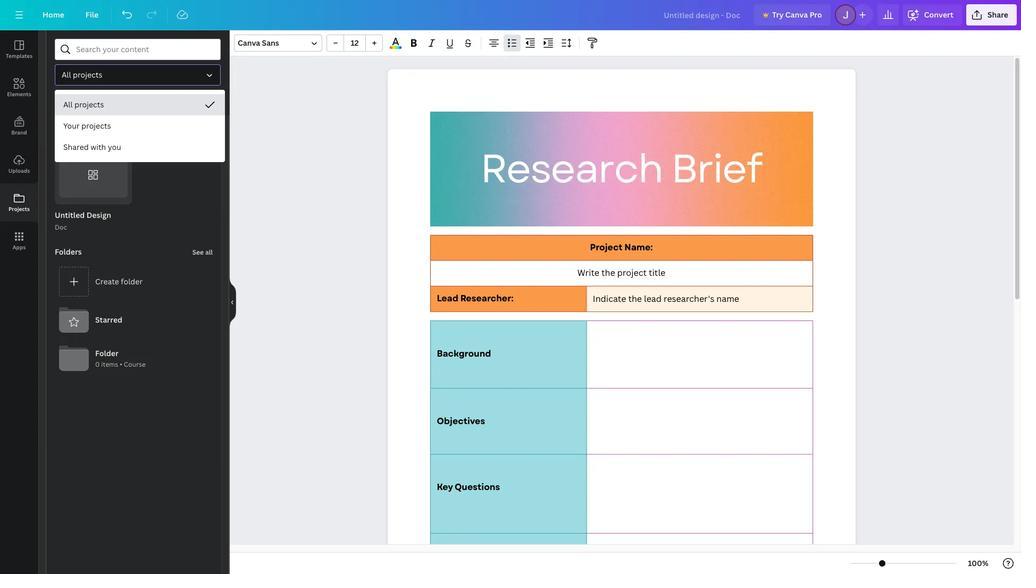 Task type: locate. For each thing, give the bounding box(es) containing it.
0 horizontal spatial canva
[[238, 38, 260, 48]]

with
[[90, 142, 106, 152]]

1 vertical spatial all projects
[[63, 99, 104, 110]]

1 vertical spatial canva
[[238, 38, 260, 48]]

all projects
[[62, 70, 102, 80], [63, 99, 104, 110]]

1 horizontal spatial group
[[327, 35, 383, 52]]

untitled
[[55, 210, 85, 220]]

Research Brief text field
[[387, 69, 855, 574]]

apps
[[13, 244, 26, 251]]

folders
[[55, 247, 82, 257]]

create folder
[[95, 277, 143, 287]]

starred
[[95, 315, 122, 325]]

home
[[43, 10, 64, 20]]

templates
[[6, 52, 33, 60]]

pro
[[810, 10, 822, 20]]

all projects up all button
[[62, 70, 102, 80]]

•
[[120, 360, 122, 369]]

projects up all button
[[73, 70, 102, 80]]

convert
[[924, 10, 953, 20]]

your
[[63, 121, 80, 131]]

projects for your projects button
[[81, 121, 111, 131]]

100% button
[[961, 555, 996, 572]]

see all
[[192, 248, 213, 257]]

file
[[85, 10, 98, 20]]

create folder button
[[55, 263, 213, 301]]

projects up with
[[81, 121, 111, 131]]

Select ownership filter button
[[55, 64, 221, 86]]

all projects up your projects
[[63, 99, 104, 110]]

0 vertical spatial projects
[[73, 70, 102, 80]]

untitled design doc
[[55, 210, 111, 232]]

1 vertical spatial projects
[[74, 99, 104, 110]]

convert button
[[903, 4, 962, 26]]

all inside select ownership filter button
[[62, 70, 71, 80]]

try canva pro
[[772, 10, 822, 20]]

1 vertical spatial group
[[55, 145, 132, 205]]

all button
[[55, 94, 98, 114]]

see all button
[[191, 242, 214, 263]]

designs
[[55, 129, 83, 139]]

projects
[[73, 70, 102, 80], [74, 99, 104, 110], [81, 121, 111, 131]]

starred button
[[55, 301, 213, 340]]

canva left sans
[[238, 38, 260, 48]]

1 horizontal spatial canva
[[785, 10, 808, 20]]

projects inside "option"
[[81, 121, 111, 131]]

sans
[[262, 38, 279, 48]]

0 vertical spatial canva
[[785, 10, 808, 20]]

Design title text field
[[655, 4, 750, 26]]

2 vertical spatial projects
[[81, 121, 111, 131]]

share button
[[966, 4, 1017, 26]]

folder
[[121, 277, 143, 287]]

projects inside select ownership filter button
[[73, 70, 102, 80]]

all projects button
[[55, 94, 225, 115]]

all projects inside button
[[63, 99, 104, 110]]

group
[[327, 35, 383, 52], [55, 145, 132, 205]]

projects up your projects
[[74, 99, 104, 110]]

– – number field
[[347, 38, 362, 48]]

canva right try
[[785, 10, 808, 20]]

apps button
[[0, 222, 38, 260]]

100%
[[968, 558, 989, 569]]

elements
[[7, 90, 31, 98]]

folder 0 items • course
[[95, 348, 146, 369]]

create
[[95, 277, 119, 287]]

canva
[[785, 10, 808, 20], [238, 38, 260, 48]]

folder
[[95, 348, 119, 358]]

projects inside "option"
[[74, 99, 104, 110]]

0 vertical spatial all projects
[[62, 70, 102, 80]]

doc
[[55, 223, 67, 232]]

try
[[772, 10, 784, 20]]

all
[[62, 70, 71, 80], [72, 99, 81, 109], [63, 99, 73, 110]]

share
[[988, 10, 1008, 20]]

uploads
[[8, 167, 30, 174]]

shared with you
[[63, 142, 121, 152]]

canva sans
[[238, 38, 279, 48]]



Task type: describe. For each thing, give the bounding box(es) containing it.
shared
[[63, 142, 89, 152]]

elements button
[[0, 69, 38, 107]]

shared with you option
[[55, 137, 225, 158]]

research brief
[[480, 140, 761, 198]]

0 horizontal spatial group
[[55, 145, 132, 205]]

0
[[95, 360, 100, 369]]

projects button
[[0, 183, 38, 222]]

Search your content search field
[[76, 39, 214, 60]]

items
[[101, 360, 118, 369]]

all projects inside select ownership filter button
[[62, 70, 102, 80]]

your projects option
[[55, 115, 225, 137]]

canva inside dropdown button
[[238, 38, 260, 48]]

see
[[192, 248, 204, 257]]

shared with you button
[[55, 137, 225, 158]]

uploads button
[[0, 145, 38, 183]]

design
[[86, 210, 111, 220]]

your projects button
[[55, 115, 225, 137]]

projects for select ownership filter button
[[73, 70, 102, 80]]

projects
[[9, 205, 30, 213]]

all
[[205, 248, 213, 257]]

color range image
[[390, 46, 401, 49]]

brief
[[671, 140, 761, 198]]

side panel tab list
[[0, 30, 38, 260]]

brand
[[11, 129, 27, 136]]

brand button
[[0, 107, 38, 145]]

select ownership filter list box
[[55, 94, 225, 158]]

you
[[108, 142, 121, 152]]

try canva pro button
[[754, 4, 831, 26]]

all projects option
[[55, 94, 225, 115]]

file button
[[77, 4, 107, 26]]

all inside "option"
[[63, 99, 73, 110]]

course
[[124, 360, 146, 369]]

main menu bar
[[0, 0, 1021, 30]]

templates button
[[0, 30, 38, 69]]

0 vertical spatial group
[[327, 35, 383, 52]]

your projects
[[63, 121, 111, 131]]

hide image
[[229, 277, 236, 328]]

canva sans button
[[234, 35, 322, 52]]

home link
[[34, 4, 73, 26]]

research
[[480, 140, 662, 198]]

untitled design group
[[55, 145, 132, 233]]

canva inside button
[[785, 10, 808, 20]]



Task type: vqa. For each thing, say whether or not it's contained in the screenshot.
the bottommost projects
yes



